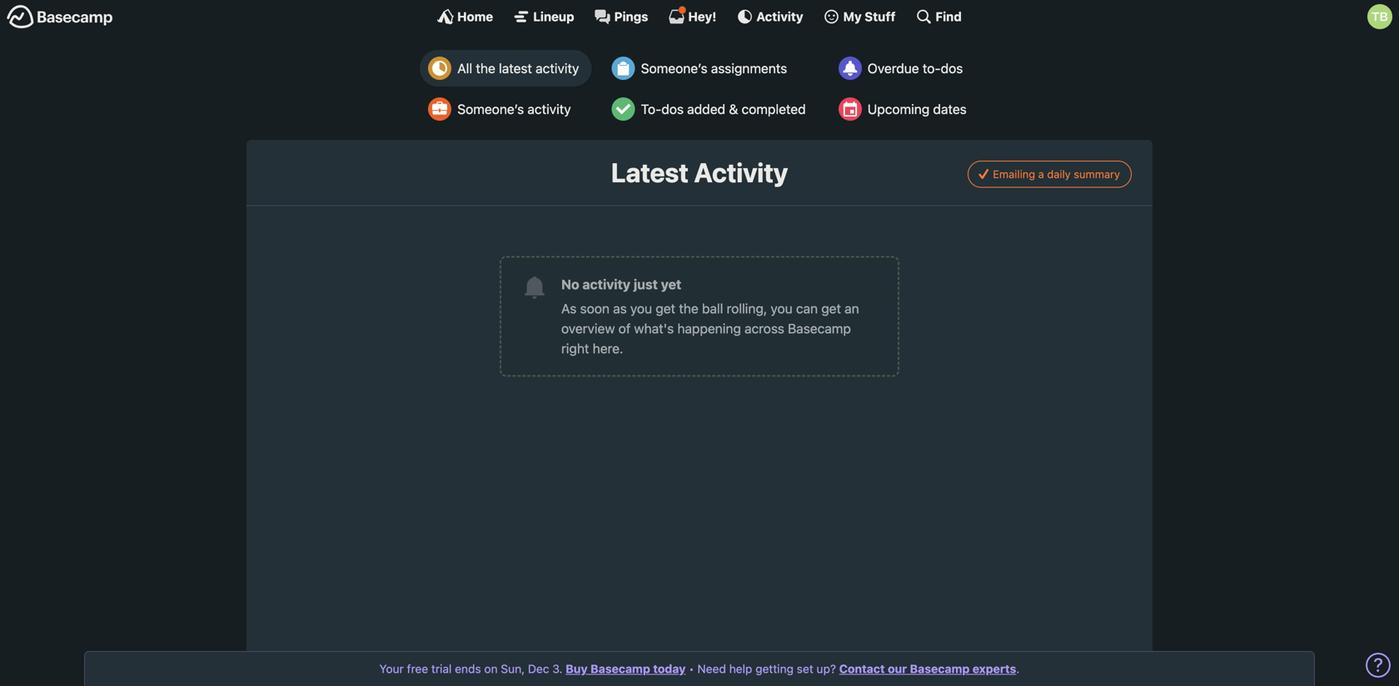 Task type: locate. For each thing, give the bounding box(es) containing it.
no
[[562, 277, 580, 292]]

up?
[[817, 662, 836, 676]]

get left an on the right top
[[822, 301, 842, 317]]

all
[[458, 60, 473, 76]]

1 horizontal spatial you
[[771, 301, 793, 317]]

all the latest activity link
[[420, 50, 592, 87]]

0 horizontal spatial basecamp
[[591, 662, 651, 676]]

1 vertical spatial someone's
[[458, 101, 524, 117]]

0 vertical spatial dos
[[941, 60, 963, 76]]

activity right latest
[[536, 60, 579, 76]]

trial
[[432, 662, 452, 676]]

a
[[1039, 168, 1045, 180]]

dates
[[934, 101, 967, 117]]

someone's
[[641, 60, 708, 76], [458, 101, 524, 117]]

to-dos added & completed link
[[604, 91, 819, 127]]

1 vertical spatial dos
[[662, 101, 684, 117]]

1 horizontal spatial someone's
[[641, 60, 708, 76]]

to-dos added & completed
[[641, 101, 806, 117]]

0 vertical spatial activity
[[757, 9, 804, 24]]

free
[[407, 662, 428, 676]]

1 horizontal spatial basecamp
[[788, 321, 851, 337]]

activity inside no activity just yet as soon as you get the ball rolling, you can get an overview of what's happening across basecamp right here.
[[583, 277, 631, 292]]

happening
[[678, 321, 741, 337]]

as
[[613, 301, 627, 317]]

someone's up to-
[[641, 60, 708, 76]]

activity
[[536, 60, 579, 76], [528, 101, 571, 117], [583, 277, 631, 292]]

you left can
[[771, 301, 793, 317]]

basecamp right buy at the bottom left of the page
[[591, 662, 651, 676]]

you
[[631, 301, 652, 317], [771, 301, 793, 317]]

basecamp down can
[[788, 321, 851, 337]]

set
[[797, 662, 814, 676]]

assignment image
[[612, 57, 635, 80]]

activity report image
[[428, 57, 452, 80]]

activity down &
[[694, 157, 788, 188]]

0 vertical spatial the
[[476, 60, 496, 76]]

the left ball
[[679, 301, 699, 317]]

sun,
[[501, 662, 525, 676]]

2 vertical spatial activity
[[583, 277, 631, 292]]

basecamp
[[788, 321, 851, 337], [591, 662, 651, 676], [910, 662, 970, 676]]

3.
[[553, 662, 563, 676]]

pings button
[[595, 8, 649, 25]]

find button
[[916, 8, 962, 25]]

0 horizontal spatial someone's
[[458, 101, 524, 117]]

dos up dates
[[941, 60, 963, 76]]

1 vertical spatial activity
[[694, 157, 788, 188]]

dos inside 'link'
[[662, 101, 684, 117]]

your
[[380, 662, 404, 676]]

someone's down all the latest activity link
[[458, 101, 524, 117]]

get
[[656, 301, 676, 317], [822, 301, 842, 317]]

1 horizontal spatial get
[[822, 301, 842, 317]]

the inside all the latest activity link
[[476, 60, 496, 76]]

get up what's
[[656, 301, 676, 317]]

tim burton image
[[1368, 4, 1393, 29]]

0 vertical spatial activity
[[536, 60, 579, 76]]

activity down the all the latest activity
[[528, 101, 571, 117]]

person report image
[[428, 97, 452, 121]]

buy basecamp today link
[[566, 662, 686, 676]]

can
[[796, 301, 818, 317]]

1 horizontal spatial the
[[679, 301, 699, 317]]

activity inside main element
[[757, 9, 804, 24]]

daily
[[1048, 168, 1071, 180]]

1 vertical spatial activity
[[528, 101, 571, 117]]

just
[[634, 277, 658, 292]]

our
[[888, 662, 907, 676]]

help
[[730, 662, 753, 676]]

0 vertical spatial someone's
[[641, 60, 708, 76]]

overdue
[[868, 60, 920, 76]]

activity for someone's activity
[[528, 101, 571, 117]]

activity for no activity just yet as soon as you get the ball rolling, you can get an overview of what's happening across basecamp right here.
[[583, 277, 631, 292]]

activity
[[757, 9, 804, 24], [694, 157, 788, 188]]

overview
[[562, 321, 615, 337]]

the
[[476, 60, 496, 76], [679, 301, 699, 317]]

rolling,
[[727, 301, 768, 317]]

0 horizontal spatial dos
[[662, 101, 684, 117]]

emailing
[[993, 168, 1036, 180]]

dos left added
[[662, 101, 684, 117]]

all the latest activity
[[458, 60, 579, 76]]

you right as
[[631, 301, 652, 317]]

emailing a daily summary button
[[968, 161, 1132, 188]]

1 horizontal spatial dos
[[941, 60, 963, 76]]

0 horizontal spatial the
[[476, 60, 496, 76]]

1 vertical spatial the
[[679, 301, 699, 317]]

activity up assignments
[[757, 9, 804, 24]]

basecamp right our
[[910, 662, 970, 676]]

experts
[[973, 662, 1017, 676]]

assignments
[[711, 60, 788, 76]]

what's
[[634, 321, 674, 337]]

home
[[458, 9, 493, 24]]

0 horizontal spatial you
[[631, 301, 652, 317]]

someone's activity link
[[420, 91, 592, 127]]

to-
[[641, 101, 662, 117]]

0 horizontal spatial get
[[656, 301, 676, 317]]

the right all
[[476, 60, 496, 76]]

activity up soon
[[583, 277, 631, 292]]

dos
[[941, 60, 963, 76], [662, 101, 684, 117]]



Task type: vqa. For each thing, say whether or not it's contained in the screenshot.
Our
yes



Task type: describe. For each thing, give the bounding box(es) containing it.
dec
[[528, 662, 550, 676]]

.
[[1017, 662, 1020, 676]]

someone's assignments link
[[604, 50, 819, 87]]

ball
[[702, 301, 724, 317]]

lineup link
[[513, 8, 575, 25]]

2 get from the left
[[822, 301, 842, 317]]

switch accounts image
[[7, 4, 113, 30]]

of
[[619, 321, 631, 337]]

contact our basecamp experts link
[[840, 662, 1017, 676]]

buy
[[566, 662, 588, 676]]

reports image
[[839, 57, 862, 80]]

summary
[[1074, 168, 1121, 180]]

upcoming dates
[[868, 101, 967, 117]]

added
[[688, 101, 726, 117]]

main element
[[0, 0, 1400, 32]]

your free trial ends on sun, dec  3. buy basecamp today • need help getting set up? contact our basecamp experts .
[[380, 662, 1020, 676]]

no activity just yet as soon as you get the ball rolling, you can get an overview of what's happening across basecamp right here.
[[562, 277, 860, 357]]

here.
[[593, 341, 624, 357]]

hey!
[[689, 9, 717, 24]]

upcoming
[[868, 101, 930, 117]]

overdue to-dos link
[[831, 50, 980, 87]]

today
[[653, 662, 686, 676]]

ends
[[455, 662, 481, 676]]

2 horizontal spatial basecamp
[[910, 662, 970, 676]]

emailing a daily summary
[[993, 168, 1121, 180]]

&
[[729, 101, 738, 117]]

upcoming dates link
[[831, 91, 980, 127]]

right
[[562, 341, 589, 357]]

someone's activity
[[458, 101, 571, 117]]

latest activity
[[611, 157, 788, 188]]

lineup
[[533, 9, 575, 24]]

contact
[[840, 662, 885, 676]]

schedule image
[[839, 97, 862, 121]]

someone's for someone's activity
[[458, 101, 524, 117]]

•
[[689, 662, 695, 676]]

latest
[[611, 157, 689, 188]]

getting
[[756, 662, 794, 676]]

latest
[[499, 60, 532, 76]]

find
[[936, 9, 962, 24]]

my stuff
[[844, 9, 896, 24]]

someone's assignments
[[641, 60, 788, 76]]

an
[[845, 301, 860, 317]]

someone's for someone's assignments
[[641, 60, 708, 76]]

as
[[562, 301, 577, 317]]

soon
[[580, 301, 610, 317]]

to-
[[923, 60, 941, 76]]

home link
[[438, 8, 493, 25]]

activity link
[[737, 8, 804, 25]]

the inside no activity just yet as soon as you get the ball rolling, you can get an overview of what's happening across basecamp right here.
[[679, 301, 699, 317]]

need
[[698, 662, 726, 676]]

my stuff button
[[824, 8, 896, 25]]

basecamp inside no activity just yet as soon as you get the ball rolling, you can get an overview of what's happening across basecamp right here.
[[788, 321, 851, 337]]

overdue to-dos
[[868, 60, 963, 76]]

todo image
[[612, 97, 635, 121]]

across
[[745, 321, 785, 337]]

pings
[[615, 9, 649, 24]]

completed
[[742, 101, 806, 117]]

my
[[844, 9, 862, 24]]

2 you from the left
[[771, 301, 793, 317]]

1 get from the left
[[656, 301, 676, 317]]

stuff
[[865, 9, 896, 24]]

on
[[484, 662, 498, 676]]

hey! button
[[669, 6, 717, 25]]

yet
[[661, 277, 682, 292]]

1 you from the left
[[631, 301, 652, 317]]



